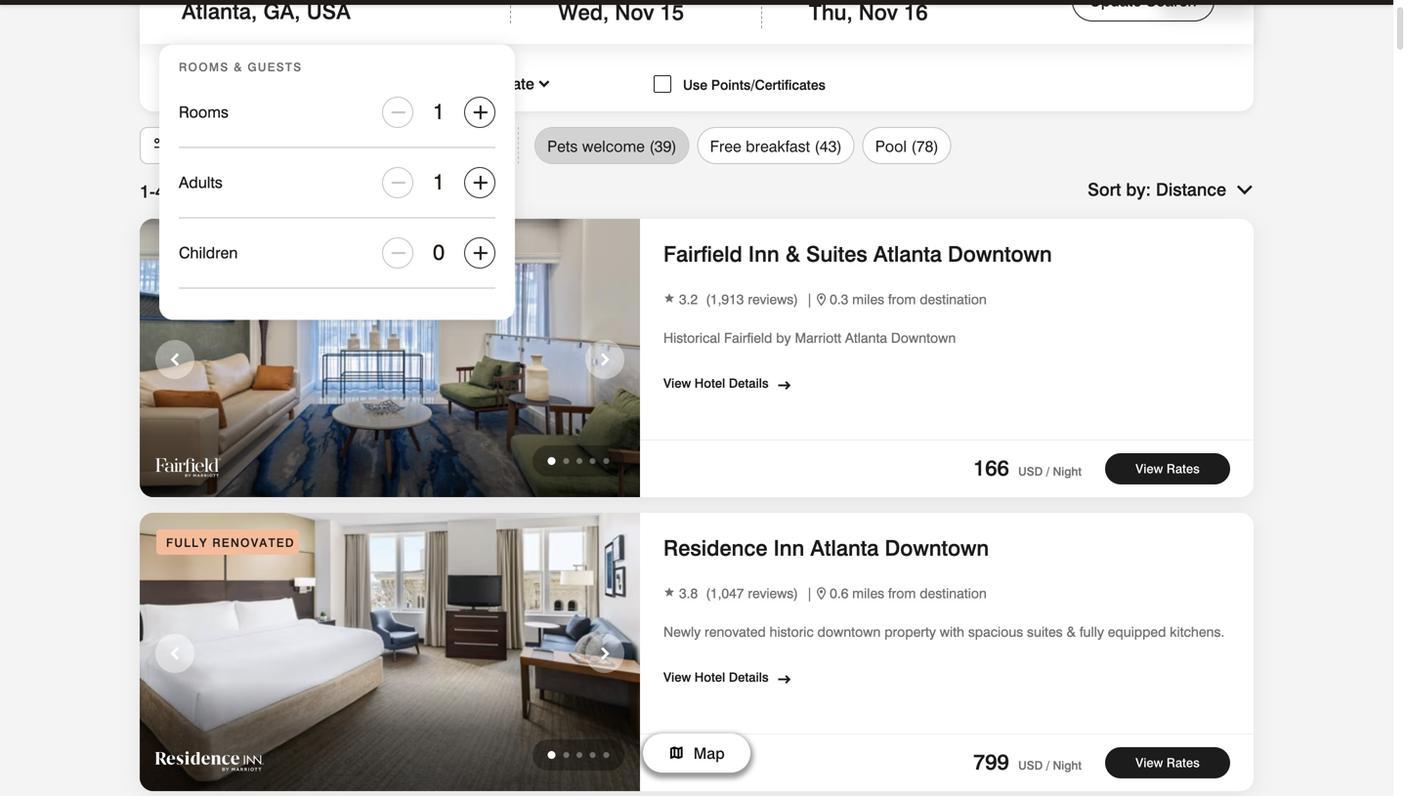 Task type: describe. For each thing, give the bounding box(es) containing it.
pool                 (78) button
[[863, 127, 952, 164]]

pets welcome                 (39) button
[[535, 127, 690, 164]]

95
[[200, 181, 220, 202]]

799 button
[[974, 750, 1010, 775]]

all filters
[[173, 136, 236, 155]]

Destination text field
[[182, 0, 465, 24]]

0.6
[[830, 586, 849, 602]]

historic
[[770, 624, 814, 641]]

breakfast
[[746, 137, 810, 156]]

hotel for fairfield
[[695, 376, 726, 391]]

0 horizontal spatial by
[[776, 330, 791, 346]]

1,047
[[711, 586, 744, 602]]

miles for downtown
[[853, 586, 885, 602]]

2 vertical spatial downtown
[[885, 536, 990, 561]]

166 button
[[974, 455, 1010, 481]]

3.2 ( 1,913 reviews )
[[679, 291, 799, 308]]

guests
[[248, 60, 302, 74]]

adults
[[179, 173, 223, 192]]

view rates link for 166
[[1106, 454, 1231, 485]]

dropdown down image
[[535, 73, 554, 95]]

free breakfast                 (43) button
[[698, 127, 855, 164]]

welcome
[[582, 137, 645, 156]]

fully renovated
[[166, 536, 295, 550]]

rooms for rooms
[[179, 103, 229, 122]]

0.3 miles from destination
[[830, 291, 987, 308]]

amenities button
[[325, 127, 419, 164]]

newly
[[664, 624, 701, 641]]

| for &
[[806, 291, 813, 308]]

free
[[710, 137, 742, 156]]

1 horizontal spatial by
[[1127, 179, 1146, 200]]

view hotel details button for fairfield
[[664, 368, 775, 394]]

usd / night button for 799
[[1016, 759, 1082, 773]]

) for atlanta
[[794, 586, 799, 602]]

fully
[[166, 536, 208, 550]]

distance button
[[1156, 177, 1254, 202]]

from for downtown
[[889, 586, 916, 602]]

/ for 166
[[1046, 465, 1050, 479]]

atlanta for marriott
[[846, 330, 888, 346]]

view hotel details button for residence
[[664, 662, 775, 688]]

fully
[[1080, 624, 1105, 641]]

view rates button for 799
[[1106, 748, 1231, 779]]

arrow down image
[[1237, 180, 1254, 201]]

downtown for fairfield inn & suites atlanta downtown
[[948, 241, 1053, 267]]

0 vertical spatial &
[[234, 60, 243, 74]]

from for suites
[[889, 291, 916, 308]]

residence inn brand icon image
[[155, 748, 264, 774]]

downtown
[[818, 624, 881, 641]]

pets
[[548, 137, 578, 156]]

2 vertical spatial atlanta
[[811, 536, 879, 561]]

usd for 799
[[1019, 759, 1043, 773]]

brands
[[440, 136, 490, 155]]

fairfield inn & suites atlanta downtown
[[664, 241, 1053, 267]]

price
[[270, 136, 305, 155]]

details for fairfield
[[729, 376, 769, 391]]

pool                 (78)
[[876, 137, 939, 156]]

destination for downtown
[[920, 586, 987, 602]]

all filters button
[[140, 127, 249, 164]]

:
[[1146, 179, 1152, 200]]

filters
[[194, 136, 236, 155]]

166 usd / night
[[974, 455, 1082, 481]]

none field inside search field
[[182, 0, 487, 24]]

details for residence
[[729, 670, 769, 685]]

( for fairfield
[[706, 291, 711, 308]]

/ for 799
[[1046, 759, 1050, 773]]

children
[[179, 243, 238, 262]]

rooms & guests
[[179, 60, 302, 74]]

amenities
[[338, 136, 407, 155]]

view rates for 799
[[1136, 756, 1200, 771]]

distance
[[1156, 179, 1227, 200]]

points/certificates
[[712, 77, 826, 93]]

use points/certificates
[[683, 77, 826, 93]]

kitchens.
[[1170, 624, 1225, 641]]

regular
[[442, 74, 498, 93]]

miles for suites
[[853, 291, 885, 308]]

map button
[[643, 734, 751, 773]]

marriott
[[795, 330, 842, 346]]

rates for 799
[[1167, 756, 1200, 771]]

lowest regular rate button
[[386, 73, 535, 95]]

view hotel details for residence
[[664, 670, 769, 685]]

1 - 40 of 95 hotels
[[140, 181, 277, 202]]

free breakfast                 (43)
[[710, 137, 842, 156]]

suites
[[1027, 624, 1063, 641]]

2 horizontal spatial &
[[1067, 624, 1076, 641]]

3.8
[[679, 586, 698, 602]]



Task type: locate. For each thing, give the bounding box(es) containing it.
2 view rates button from the top
[[1106, 748, 1231, 779]]

1
[[433, 99, 445, 124], [433, 169, 445, 195], [140, 181, 150, 202]]

reviews for fairfield
[[748, 291, 794, 308]]

2 | from the top
[[806, 586, 813, 602]]

0 vertical spatial /
[[1046, 465, 1050, 479]]

of
[[180, 181, 195, 202]]

pool
[[876, 137, 907, 156]]

1 vertical spatial view hotel details
[[664, 670, 769, 685]]

historical
[[664, 330, 721, 346]]

all
[[173, 136, 190, 155]]

1 ( from the top
[[706, 291, 711, 308]]

view rates button for 166
[[1106, 454, 1231, 485]]

2 rates from the top
[[1167, 756, 1200, 771]]

2 from from the top
[[889, 586, 916, 602]]

2 hotel from the top
[[695, 670, 726, 685]]

1 vertical spatial xs image
[[817, 588, 826, 600]]

usd / night button for 166
[[1016, 465, 1082, 479]]

view
[[664, 376, 691, 391], [1136, 461, 1164, 477], [664, 670, 691, 685], [1136, 756, 1164, 771]]

0 vertical spatial view rates button
[[1106, 454, 1231, 485]]

rooms up the all filters
[[179, 103, 229, 122]]

view hotel details button down renovated
[[664, 662, 775, 688]]

1 vertical spatial miles
[[853, 586, 885, 602]]

3.2
[[679, 291, 698, 308]]

xs image
[[817, 293, 826, 306], [817, 588, 826, 600]]

(39)
[[649, 137, 677, 156]]

1 view hotel details from the top
[[664, 376, 769, 391]]

0 vertical spatial |
[[806, 291, 813, 308]]

0 vertical spatial rates
[[1167, 461, 1200, 477]]

spacious
[[969, 624, 1024, 641]]

view hotel details for fairfield
[[664, 376, 769, 391]]

view rates for 166
[[1136, 461, 1200, 477]]

rooms
[[179, 60, 229, 74], [179, 103, 229, 122]]

1 from from the top
[[889, 291, 916, 308]]

details down renovated
[[729, 670, 769, 685]]

view hotel details button down historical
[[664, 368, 775, 394]]

0 vertical spatial view rates
[[1136, 461, 1200, 477]]

next image
[[593, 347, 617, 374]]

atlanta down 0.3
[[846, 330, 888, 346]]

xs image for &
[[817, 293, 826, 306]]

atlanta
[[874, 241, 942, 267], [846, 330, 888, 346], [811, 536, 879, 561]]

1 reviews from the top
[[748, 291, 794, 308]]

sort by :
[[1088, 179, 1152, 200]]

2 ( from the top
[[706, 586, 711, 602]]

/ right 166
[[1046, 465, 1050, 479]]

1 horizontal spatial &
[[786, 241, 801, 267]]

pets welcome                 (39)
[[548, 137, 677, 156]]

-
[[150, 181, 155, 202]]

& inside button
[[786, 241, 801, 267]]

) up historic
[[794, 586, 799, 602]]

1 vertical spatial inn
[[774, 536, 805, 561]]

inn up 3.8 ( 1,047 reviews )
[[774, 536, 805, 561]]

1 vertical spatial view hotel details button
[[664, 662, 775, 688]]

destination for suites
[[920, 291, 987, 308]]

None field
[[182, 0, 487, 24]]

fairfield
[[664, 241, 743, 267], [724, 330, 773, 346]]

view rates link for 799
[[1106, 748, 1231, 779]]

0 vertical spatial usd / night button
[[1016, 465, 1082, 479]]

details down the historical fairfield by marriott atlanta downtown
[[729, 376, 769, 391]]

night inside 799 usd / night
[[1053, 759, 1082, 773]]

2 usd / night button from the top
[[1016, 759, 1082, 773]]

| left 0.3
[[806, 291, 813, 308]]

1 view rates button from the top
[[1106, 454, 1231, 485]]

)
[[794, 291, 799, 308], [794, 586, 799, 602]]

1 vertical spatial reviews
[[748, 586, 794, 602]]

fairfield down 3.2 ( 1,913 reviews )
[[724, 330, 773, 346]]

1 vertical spatial details
[[729, 670, 769, 685]]

1 hotel from the top
[[695, 376, 726, 391]]

by
[[1127, 179, 1146, 200], [776, 330, 791, 346]]

usd right 799
[[1019, 759, 1043, 773]]

equipped
[[1108, 624, 1167, 641]]

renovated
[[213, 536, 295, 550]]

fairfield inn & suites atlanta downtown button
[[664, 237, 1058, 271]]

0 vertical spatial downtown
[[948, 241, 1053, 267]]

view hotel details down historical
[[664, 376, 769, 391]]

residence
[[664, 536, 768, 561]]

inn for fairfield
[[749, 241, 780, 267]]

& left guests
[[234, 60, 243, 74]]

night for 799
[[1053, 759, 1082, 773]]

0 vertical spatial reviews
[[748, 291, 794, 308]]

atlanta up 0.3 miles from destination
[[874, 241, 942, 267]]

night right 166
[[1053, 465, 1082, 479]]

0 vertical spatial night
[[1053, 465, 1082, 479]]

0.3
[[830, 291, 849, 308]]

view hotel details
[[664, 376, 769, 391], [664, 670, 769, 685]]

1 view rates link from the top
[[1106, 454, 1231, 485]]

1 vertical spatial usd
[[1019, 759, 1043, 773]]

1 usd / night button from the top
[[1016, 465, 1082, 479]]

night for 166
[[1053, 465, 1082, 479]]

hotel down renovated
[[695, 670, 726, 685]]

& left fully
[[1067, 624, 1076, 641]]

0 vertical spatial view hotel details button
[[664, 368, 775, 394]]

1 vertical spatial rates
[[1167, 756, 1200, 771]]

historical fairfield by marriott atlanta downtown
[[664, 330, 956, 346]]

799
[[974, 750, 1010, 775]]

property
[[885, 624, 937, 641]]

2 reviews from the top
[[748, 586, 794, 602]]

usd inside 799 usd / night
[[1019, 759, 1043, 773]]

rate
[[502, 74, 535, 93]]

) up the historical fairfield by marriott atlanta downtown
[[794, 291, 799, 308]]

| left 0.6
[[806, 586, 813, 602]]

0 vertical spatial by
[[1127, 179, 1146, 200]]

1 miles from the top
[[853, 291, 885, 308]]

lobby seating area image
[[140, 219, 640, 501]]

1 for adults
[[433, 169, 445, 195]]

1 vertical spatial downtown
[[891, 330, 956, 346]]

0 vertical spatial view rates link
[[1106, 454, 1231, 485]]

miles right 0.3
[[853, 291, 885, 308]]

0 vertical spatial usd
[[1019, 465, 1043, 479]]

1 vertical spatial rooms
[[179, 103, 229, 122]]

view rates
[[1136, 461, 1200, 477], [1136, 756, 1200, 771]]

hotels
[[225, 181, 277, 202]]

with
[[940, 624, 965, 641]]

1 vertical spatial hotel
[[695, 670, 726, 685]]

/ right 799
[[1046, 759, 1050, 773]]

usd for 166
[[1019, 465, 1043, 479]]

1 view rates from the top
[[1136, 461, 1200, 477]]

(
[[706, 291, 711, 308], [706, 586, 711, 602]]

2 miles from the top
[[853, 586, 885, 602]]

1 vertical spatial (
[[706, 586, 711, 602]]

1 / from the top
[[1046, 465, 1050, 479]]

1 vertical spatial destination
[[920, 586, 987, 602]]

xs image left 0.6
[[817, 588, 826, 600]]

night
[[1053, 465, 1082, 479], [1053, 759, 1082, 773]]

1,913
[[711, 291, 744, 308]]

& left "suites"
[[786, 241, 801, 267]]

1 vertical spatial view rates link
[[1106, 748, 1231, 779]]

view hotel details down renovated
[[664, 670, 769, 685]]

fairfield up 3.2
[[664, 241, 743, 267]]

night right 799
[[1053, 759, 1082, 773]]

s image
[[153, 135, 168, 156]]

hotel for residence
[[695, 670, 726, 685]]

hotel down historical
[[695, 376, 726, 391]]

0 vertical spatial hotel
[[695, 376, 726, 391]]

atlanta up 0.6
[[811, 536, 879, 561]]

0 vertical spatial details
[[729, 376, 769, 391]]

2 view hotel details from the top
[[664, 670, 769, 685]]

1 details from the top
[[729, 376, 769, 391]]

map
[[694, 745, 725, 764]]

1 vertical spatial view rates
[[1136, 756, 1200, 771]]

1 vertical spatial &
[[786, 241, 801, 267]]

2 usd from the top
[[1019, 759, 1043, 773]]

0 vertical spatial fairfield
[[664, 241, 743, 267]]

( for residence
[[706, 586, 711, 602]]

price button
[[257, 127, 318, 164]]

( right "3.8"
[[706, 586, 711, 602]]

166
[[974, 455, 1010, 481]]

hotel
[[695, 376, 726, 391], [695, 670, 726, 685]]

downtown for historical fairfield by marriott atlanta downtown
[[891, 330, 956, 346]]

miles right 0.6
[[853, 586, 885, 602]]

0 vertical spatial from
[[889, 291, 916, 308]]

brands button
[[427, 127, 503, 164]]

1 vertical spatial from
[[889, 586, 916, 602]]

details
[[729, 376, 769, 391], [729, 670, 769, 685]]

view rates link
[[1106, 454, 1231, 485], [1106, 748, 1231, 779]]

rates for 166
[[1167, 461, 1200, 477]]

1 vertical spatial usd / night button
[[1016, 759, 1082, 773]]

1 rooms from the top
[[179, 60, 229, 74]]

from down fairfield inn & suites atlanta downtown button
[[889, 291, 916, 308]]

1 vertical spatial )
[[794, 586, 799, 602]]

0 horizontal spatial &
[[234, 60, 243, 74]]

0 vertical spatial miles
[[853, 291, 885, 308]]

) for &
[[794, 291, 799, 308]]

1 vertical spatial fairfield
[[724, 330, 773, 346]]

2 details from the top
[[729, 670, 769, 685]]

none search field containing 1
[[140, 0, 1254, 320]]

night inside 166 usd / night
[[1053, 465, 1082, 479]]

/ inside 799 usd / night
[[1046, 759, 1050, 773]]

view rates button
[[1106, 454, 1231, 485], [1106, 748, 1231, 779]]

usd
[[1019, 465, 1043, 479], [1019, 759, 1043, 773]]

1 view hotel details button from the top
[[664, 368, 775, 394]]

|
[[806, 291, 813, 308], [806, 586, 813, 602]]

1 destination from the top
[[920, 291, 987, 308]]

( right 3.2
[[706, 291, 711, 308]]

reviews right 1,913 in the right of the page
[[748, 291, 794, 308]]

/
[[1046, 465, 1050, 479], [1046, 759, 1050, 773]]

1 xs image from the top
[[817, 293, 826, 306]]

renovated
[[705, 624, 766, 641]]

lowest
[[386, 74, 437, 93]]

usd right 166
[[1019, 465, 1043, 479]]

xs image left 0.3
[[817, 293, 826, 306]]

1 down brands button
[[433, 169, 445, 195]]

usd / night button
[[1016, 465, 1082, 479], [1016, 759, 1082, 773]]

0 vertical spatial rooms
[[179, 60, 229, 74]]

1 vertical spatial atlanta
[[846, 330, 888, 346]]

1 vertical spatial /
[[1046, 759, 1050, 773]]

1 ) from the top
[[794, 291, 799, 308]]

studio with 1 king bed and sofa image
[[140, 513, 640, 795]]

1 usd from the top
[[1019, 465, 1043, 479]]

0
[[433, 240, 445, 265]]

lowest regular rate
[[386, 74, 535, 93]]

sort
[[1088, 179, 1122, 200]]

2 xs image from the top
[[817, 588, 826, 600]]

usd / night button right 166
[[1016, 465, 1082, 479]]

1 vertical spatial night
[[1053, 759, 1082, 773]]

1 night from the top
[[1053, 465, 1082, 479]]

2 ) from the top
[[794, 586, 799, 602]]

1 | from the top
[[806, 291, 813, 308]]

1 vertical spatial view rates button
[[1106, 748, 1231, 779]]

0 vertical spatial destination
[[920, 291, 987, 308]]

2 destination from the top
[[920, 586, 987, 602]]

by right sort
[[1127, 179, 1146, 200]]

0 vertical spatial (
[[706, 291, 711, 308]]

xs image for atlanta
[[817, 588, 826, 600]]

rooms for rooms & guests
[[179, 60, 229, 74]]

reviews
[[748, 291, 794, 308], [748, 586, 794, 602]]

1 left 40
[[140, 181, 150, 202]]

usd / night button right 799
[[1016, 759, 1082, 773]]

2 view rates from the top
[[1136, 756, 1200, 771]]

1 vertical spatial by
[[776, 330, 791, 346]]

previous image
[[163, 641, 187, 669]]

3.8 ( 1,047 reviews )
[[679, 586, 799, 602]]

(78)
[[911, 137, 939, 156]]

from
[[889, 291, 916, 308], [889, 586, 916, 602]]

0 vertical spatial xs image
[[817, 293, 826, 306]]

None search field
[[140, 0, 1254, 320]]

inn
[[749, 241, 780, 267], [774, 536, 805, 561]]

1 rates from the top
[[1167, 461, 1200, 477]]

usd inside 166 usd / night
[[1019, 465, 1043, 479]]

previous image
[[163, 347, 187, 374]]

0 vertical spatial inn
[[749, 241, 780, 267]]

1 for rooms
[[433, 99, 445, 124]]

inn up 3.2 ( 1,913 reviews )
[[749, 241, 780, 267]]

2 night from the top
[[1053, 759, 1082, 773]]

0 vertical spatial atlanta
[[874, 241, 942, 267]]

1 down lowest regular rate dropdown button
[[433, 99, 445, 124]]

2 vertical spatial &
[[1067, 624, 1076, 641]]

fairfield inside button
[[664, 241, 743, 267]]

(43)
[[815, 137, 842, 156]]

by left the marriott on the top of the page
[[776, 330, 791, 346]]

from up property
[[889, 586, 916, 602]]

40
[[155, 181, 175, 202]]

newly renovated historic downtown property with spacious suites & fully equipped kitchens.
[[664, 624, 1225, 641]]

suites
[[807, 241, 868, 267]]

0 vertical spatial )
[[794, 291, 799, 308]]

2 / from the top
[[1046, 759, 1050, 773]]

2 rooms from the top
[[179, 103, 229, 122]]

residence inn atlanta downtown button
[[664, 531, 995, 565]]

map image
[[669, 742, 685, 758]]

2 view rates link from the top
[[1106, 748, 1231, 779]]

| for atlanta
[[806, 586, 813, 602]]

next image
[[593, 641, 617, 669]]

2 view hotel details button from the top
[[664, 662, 775, 688]]

799 usd / night
[[974, 750, 1082, 775]]

reviews right 1,047
[[748, 586, 794, 602]]

1 vertical spatial |
[[806, 586, 813, 602]]

atlanta for suites
[[874, 241, 942, 267]]

reviews for residence
[[748, 586, 794, 602]]

0 vertical spatial view hotel details
[[664, 376, 769, 391]]

0.6 miles from destination
[[830, 586, 987, 602]]

destination
[[920, 291, 987, 308], [920, 586, 987, 602]]

/ inside 166 usd / night
[[1046, 465, 1050, 479]]

rates
[[1167, 461, 1200, 477], [1167, 756, 1200, 771]]

inn for residence
[[774, 536, 805, 561]]

fairfield inn & suites brand icon image
[[155, 454, 221, 480]]

residence inn atlanta downtown
[[664, 536, 990, 561]]

rooms left guests
[[179, 60, 229, 74]]

use
[[683, 77, 708, 93]]



Task type: vqa. For each thing, say whether or not it's contained in the screenshot.
Last 6 Months option
no



